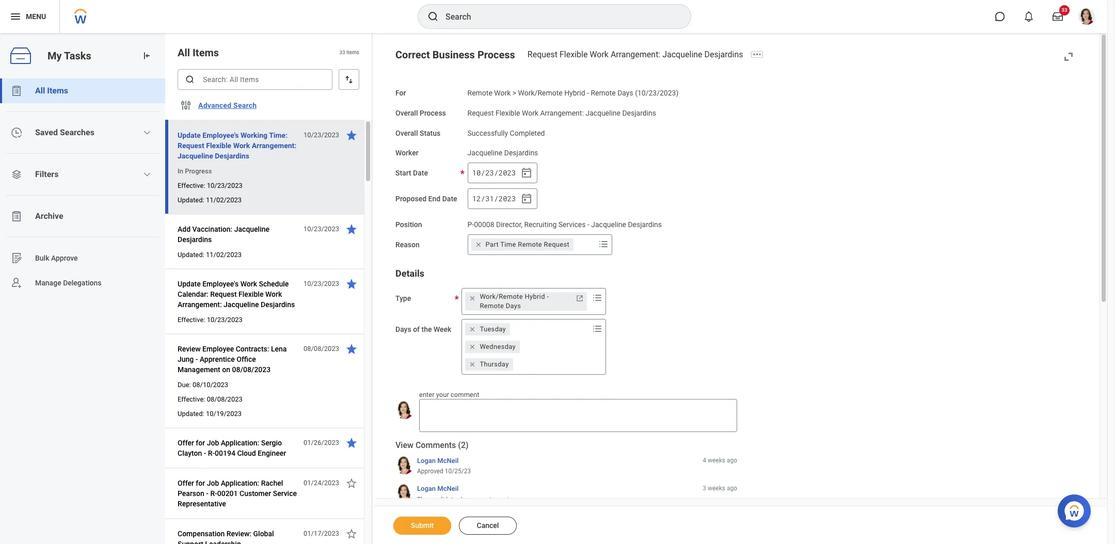 Task type: describe. For each thing, give the bounding box(es) containing it.
2023 for 12 / 31 / 2023
[[499, 193, 516, 203]]

star image for offer for job application: rachel pearson ‎- r-00201 customer service representative
[[345, 477, 358, 490]]

update for update employee's work schedule calendar: request flexible work arrangement: jacqueline desjardins
[[178, 280, 201, 288]]

worker
[[396, 149, 419, 157]]

proposed
[[396, 195, 427, 203]]

successfully completed
[[468, 129, 545, 137]]

correct business process
[[396, 49, 515, 61]]

items inside button
[[47, 86, 68, 96]]

10 / 23 / 2023
[[472, 168, 516, 177]]

correct
[[396, 49, 430, 61]]

- for work/remote
[[587, 89, 589, 97]]

candidate
[[429, 496, 456, 503]]

representative
[[178, 500, 226, 508]]

office
[[237, 355, 256, 364]]

on
[[222, 366, 230, 374]]

- inside work/remote hybrid - remote days
[[547, 293, 549, 300]]

23
[[485, 168, 494, 177]]

start date
[[396, 169, 428, 177]]

updated: for review employee contracts: lena jung - apprentice office management on 08/08/2023
[[178, 410, 204, 418]]

r- for 00194
[[208, 449, 215, 458]]

comments
[[416, 441, 456, 450]]

pearson
[[178, 490, 204, 498]]

1 vertical spatial request flexible work arrangement: jacqueline desjardins element
[[468, 107, 656, 117]]

jacqueline down remote work > work/remote hybrid - remote days (10/23/2023)
[[586, 109, 621, 117]]

employee's for request
[[202, 280, 239, 288]]

view
[[396, 441, 414, 450]]

details button
[[396, 268, 424, 279]]

sort image
[[344, 74, 354, 85]]

10/19/2023
[[206, 410, 242, 418]]

manage delegations link
[[0, 271, 165, 295]]

part time remote request
[[486, 241, 570, 248]]

3 weeks ago
[[703, 485, 737, 492]]

Search: All Items text field
[[178, 69, 333, 90]]

employee
[[202, 345, 234, 353]]

work left the schedule
[[240, 280, 257, 288]]

recruiting
[[524, 220, 557, 229]]

1 11/02/2023 from the top
[[206, 196, 242, 204]]

weeks for 3
[[708, 485, 725, 492]]

update employee's working time: request flexible work arrangement: jacqueline desjardins button
[[178, 129, 298, 162]]

due:
[[178, 381, 191, 389]]

offer for job application: rachel pearson ‎- r-00201 customer service representative
[[178, 479, 297, 508]]

update employee's work schedule calendar: request flexible work arrangement: jacqueline desjardins button
[[178, 278, 298, 311]]

rename image
[[10, 252, 23, 264]]

cancel
[[477, 522, 499, 530]]

4 weeks ago
[[703, 457, 737, 464]]

the candidate shows great promise.
[[417, 496, 517, 503]]

application: for cloud
[[221, 439, 259, 447]]

proposed end date group
[[468, 188, 537, 209]]

overall for overall status
[[396, 129, 418, 137]]

p-00008 director, recruiting services - jacqueline desjardins
[[468, 220, 662, 229]]

fullscreen image
[[1063, 51, 1075, 63]]

calendar image for 12 / 31 / 2023
[[520, 193, 533, 205]]

x small image for reason
[[473, 239, 484, 250]]

arrangement: up (10/23/2023)
[[611, 50, 661, 59]]

x small image inside thursday, press delete to clear value. option
[[468, 359, 478, 370]]

service
[[273, 490, 297, 498]]

10/23/2023 for desjardins
[[304, 225, 339, 233]]

request inside option
[[544, 241, 570, 248]]

review
[[178, 345, 201, 353]]

/ right 10
[[481, 168, 485, 177]]

offer for job application: sergio clayton ‎- r-00194 cloud engineer button
[[178, 437, 298, 460]]

1 effective: 10/23/2023 from the top
[[178, 182, 243, 190]]

menu button
[[0, 0, 60, 33]]

support
[[178, 540, 203, 544]]

update employee's work schedule calendar: request flexible work arrangement: jacqueline desjardins
[[178, 280, 295, 309]]

schedule
[[259, 280, 289, 288]]

part time remote request element
[[486, 240, 570, 249]]

of
[[413, 325, 420, 333]]

mcneil for 10/25/23
[[438, 457, 459, 465]]

overall status element
[[468, 123, 545, 138]]

employee's photo (logan mcneil) image
[[396, 401, 414, 419]]

sergio
[[261, 439, 282, 447]]

advanced search button
[[194, 95, 261, 116]]

perspective image
[[10, 168, 23, 181]]

1 horizontal spatial process
[[478, 49, 515, 61]]

desjardins inside update employee's working time: request flexible work arrangement: jacqueline desjardins
[[215, 152, 249, 160]]

33 for 33 items
[[339, 50, 345, 55]]

r- for 00201
[[210, 490, 217, 498]]

in
[[178, 167, 183, 175]]

week
[[434, 325, 452, 333]]

star image for review employee contracts: lena jung - apprentice office management on 08/08/2023
[[345, 343, 358, 355]]

my tasks element
[[0, 33, 165, 544]]

all inside button
[[35, 86, 45, 96]]

jacqueline inside 'element'
[[591, 220, 626, 229]]

3
[[703, 485, 706, 492]]

approve
[[51, 254, 78, 262]]

add vaccination: jacqueline desjardins
[[178, 225, 270, 244]]

review employee contracts: lena jung - apprentice office management on 08/08/2023
[[178, 345, 287, 374]]

tuesday, press delete to clear value. option
[[465, 323, 510, 336]]

ago for 3 weeks ago
[[727, 485, 737, 492]]

- for lena
[[196, 355, 198, 364]]

thursday, press delete to clear value. option
[[465, 358, 513, 371]]

cloud
[[237, 449, 256, 458]]

2 effective: 10/23/2023 from the top
[[178, 316, 243, 324]]

delegations
[[63, 279, 102, 287]]

remote work > work/remote hybrid - remote days (10/23/2023)
[[468, 89, 679, 97]]

thursday element
[[480, 360, 509, 369]]

arrangement: down remote work > work/remote hybrid - remote days (10/23/2023)
[[540, 109, 584, 117]]

12
[[472, 193, 481, 203]]

services
[[559, 220, 586, 229]]

justify image
[[9, 10, 22, 23]]

1 vertical spatial date
[[442, 195, 457, 203]]

calendar image for 10 / 23 / 2023
[[520, 167, 533, 179]]

notifications large image
[[1024, 11, 1034, 22]]

work up completed
[[522, 109, 539, 117]]

x small image for type
[[468, 293, 478, 304]]

application: for customer
[[221, 479, 259, 487]]

bulk approve
[[35, 254, 78, 262]]

business
[[433, 49, 475, 61]]

list containing all items
[[0, 78, 165, 295]]

searches
[[60, 128, 94, 137]]

jacqueline desjardins
[[468, 149, 538, 157]]

arrangement: inside "update employee's work schedule calendar: request flexible work arrangement: jacqueline desjardins"
[[178, 301, 222, 309]]

01/24/2023
[[304, 479, 339, 487]]

33 button
[[1047, 5, 1070, 28]]

00194
[[215, 449, 235, 458]]

inbox large image
[[1053, 11, 1063, 22]]

1 updated: 11/02/2023 from the top
[[178, 196, 242, 204]]

compensation review: global support leadership
[[178, 530, 274, 544]]

flexible inside "update employee's work schedule calendar: request flexible work arrangement: jacqueline desjardins"
[[239, 290, 264, 298]]

work/remote inside work/remote hybrid - remote days
[[480, 293, 523, 300]]

part
[[486, 241, 499, 248]]

2 updated: from the top
[[178, 251, 204, 259]]

work down the schedule
[[265, 290, 282, 298]]

logan mcneil button for 10/25/23
[[417, 456, 459, 465]]

item list element
[[165, 33, 373, 544]]

cancel button
[[459, 517, 517, 535]]

employee's for flexible
[[203, 131, 239, 139]]

search
[[233, 101, 257, 109]]

rachel
[[261, 479, 283, 487]]

work inside update employee's working time: request flexible work arrangement: jacqueline desjardins
[[233, 141, 250, 150]]

filters button
[[0, 162, 165, 187]]

2 updated: 11/02/2023 from the top
[[178, 251, 242, 259]]

2 effective: from the top
[[178, 316, 205, 324]]

12 / 31 / 2023
[[472, 193, 516, 203]]

global
[[253, 530, 274, 538]]

08/10/2023
[[193, 381, 228, 389]]

saved searches
[[35, 128, 94, 137]]

updated: for update employee's working time: request flexible work arrangement: jacqueline desjardins
[[178, 196, 204, 204]]

items inside item list 'element'
[[193, 46, 219, 59]]

- for recruiting
[[588, 220, 590, 229]]

remote work > work/remote hybrid - remote days (10/23/2023) element
[[468, 87, 679, 97]]

work left >
[[494, 89, 511, 97]]

saved
[[35, 128, 58, 137]]

work/remote hybrid - remote days, press delete to clear value, ctrl + enter opens in new window. option
[[465, 292, 587, 311]]

submit button
[[393, 517, 451, 535]]

33 for 33
[[1062, 7, 1068, 13]]

enter your comment
[[419, 391, 479, 399]]

enter
[[419, 391, 435, 399]]

0 vertical spatial days
[[618, 89, 633, 97]]

part time remote request, press delete to clear value. option
[[471, 238, 574, 251]]

08/08/2023 inside review employee contracts: lena jung - apprentice office management on 08/08/2023
[[232, 366, 271, 374]]

hybrid inside work/remote hybrid - remote days
[[525, 293, 545, 300]]

work/remote hybrid - remote days element
[[480, 292, 573, 311]]

0 vertical spatial request flexible work arrangement: jacqueline desjardins element
[[528, 50, 750, 59]]

Search Workday  search field
[[446, 5, 670, 28]]

‎- for clayton
[[204, 449, 206, 458]]

all inside item list 'element'
[[178, 46, 190, 59]]

update employee's working time: request flexible work arrangement: jacqueline desjardins
[[178, 131, 297, 160]]

chevron down image for saved searches
[[143, 129, 151, 137]]



Task type: vqa. For each thing, say whether or not it's contained in the screenshot.


Task type: locate. For each thing, give the bounding box(es) containing it.
updated: down in progress on the top left of page
[[178, 196, 204, 204]]

compensation review: global support leadership button
[[178, 528, 298, 544]]

user plus image
[[10, 277, 23, 289]]

logan mcneil button
[[417, 456, 459, 465], [417, 484, 459, 493]]

shows
[[458, 496, 476, 503]]

offer for job application: rachel pearson ‎- r-00201 customer service representative button
[[178, 477, 298, 510]]

advanced search
[[198, 101, 257, 109]]

0 vertical spatial star image
[[345, 223, 358, 235]]

jacqueline inside add vaccination: jacqueline desjardins
[[234, 225, 270, 233]]

2 employee's from the top
[[202, 280, 239, 288]]

ago right 4
[[727, 457, 737, 464]]

in progress
[[178, 167, 212, 175]]

overall for overall process
[[396, 109, 418, 117]]

1 horizontal spatial 33
[[1062, 7, 1068, 13]]

jacqueline up in progress on the top left of page
[[178, 152, 213, 160]]

1 vertical spatial job
[[207, 479, 219, 487]]

application: inside "offer for job application: sergio clayton ‎- r-00194 cloud engineer"
[[221, 439, 259, 447]]

0 vertical spatial logan
[[417, 457, 436, 465]]

0 vertical spatial 33
[[1062, 7, 1068, 13]]

0 vertical spatial logan mcneil
[[417, 457, 459, 465]]

jung
[[178, 355, 194, 364]]

08/08/2023 right 'lena'
[[304, 345, 339, 353]]

work down working
[[233, 141, 250, 150]]

2023 for 10 / 23 / 2023
[[499, 168, 516, 177]]

employee's inside "update employee's work schedule calendar: request flexible work arrangement: jacqueline desjardins"
[[202, 280, 239, 288]]

offer for offer for job application: rachel pearson ‎- r-00201 customer service representative
[[178, 479, 194, 487]]

0 vertical spatial chevron down image
[[143, 129, 151, 137]]

manage
[[35, 279, 61, 287]]

(10/23/2023)
[[635, 89, 679, 97]]

tuesday element
[[480, 325, 506, 334]]

for for clayton
[[196, 439, 205, 447]]

r- right clayton
[[208, 449, 215, 458]]

flexible down the schedule
[[239, 290, 264, 298]]

days inside work/remote hybrid - remote days
[[506, 302, 521, 310]]

1 vertical spatial x small image
[[468, 293, 478, 304]]

1 vertical spatial r-
[[210, 490, 217, 498]]

for for pearson
[[196, 479, 205, 487]]

2023 inside start date group
[[499, 168, 516, 177]]

remote inside work/remote hybrid - remote days
[[480, 302, 504, 310]]

start
[[396, 169, 411, 177]]

1 vertical spatial clipboard image
[[10, 210, 23, 223]]

all up saved
[[35, 86, 45, 96]]

time
[[501, 241, 516, 248]]

request flexible work arrangement: jacqueline desjardins element
[[528, 50, 750, 59], [468, 107, 656, 117]]

0 vertical spatial effective:
[[178, 182, 205, 190]]

x small image
[[468, 324, 478, 334], [468, 342, 478, 352]]

star image for offer for job application: sergio clayton ‎- r-00194 cloud engineer
[[345, 437, 358, 449]]

logan mcneil button for candidate
[[417, 484, 459, 493]]

2 application: from the top
[[221, 479, 259, 487]]

1 horizontal spatial hybrid
[[564, 89, 585, 97]]

request down p-00008 director, recruiting services - jacqueline desjardins
[[544, 241, 570, 248]]

r-
[[208, 449, 215, 458], [210, 490, 217, 498]]

updated: 11/02/2023 up vaccination:
[[178, 196, 242, 204]]

approved 10/25/23
[[417, 468, 471, 475]]

flexible up overall status element
[[496, 109, 520, 117]]

profile logan mcneil image
[[1079, 8, 1095, 27]]

1 vertical spatial 08/08/2023
[[232, 366, 271, 374]]

chevron down image
[[143, 129, 151, 137], [143, 170, 151, 179]]

calendar image
[[520, 167, 533, 179], [520, 193, 533, 205]]

r- inside offer for job application: rachel pearson ‎- r-00201 customer service representative
[[210, 490, 217, 498]]

1 star image from the top
[[345, 129, 358, 141]]

1 logan mcneil button from the top
[[417, 456, 459, 465]]

2 x small image from the top
[[468, 342, 478, 352]]

1 employee's from the top
[[203, 131, 239, 139]]

items selected for days of the week list box
[[462, 321, 590, 373]]

0 vertical spatial job
[[207, 439, 219, 447]]

1 vertical spatial employee's
[[202, 280, 239, 288]]

ago for 4 weeks ago
[[727, 457, 737, 464]]

0 vertical spatial process
[[478, 49, 515, 61]]

effective: 08/08/2023
[[178, 396, 243, 403]]

1 vertical spatial logan mcneil button
[[417, 484, 459, 493]]

2 logan mcneil from the top
[[417, 485, 459, 493]]

work/remote right >
[[518, 89, 563, 97]]

00201
[[217, 490, 238, 498]]

mcneil for candidate
[[438, 485, 459, 493]]

2 vertical spatial prompts image
[[591, 323, 604, 335]]

0 vertical spatial request flexible work arrangement: jacqueline desjardins
[[528, 50, 743, 59]]

1 vertical spatial hybrid
[[525, 293, 545, 300]]

updated: down add
[[178, 251, 204, 259]]

x small image up tuesday, press delete to clear value. option
[[468, 293, 478, 304]]

2 job from the top
[[207, 479, 219, 487]]

star image
[[345, 129, 358, 141], [345, 278, 358, 290], [345, 437, 358, 449], [345, 477, 358, 490], [345, 528, 358, 540]]

1 2023 from the top
[[499, 168, 516, 177]]

0 vertical spatial ago
[[727, 457, 737, 464]]

2 logan from the top
[[417, 485, 436, 493]]

2 star image from the top
[[345, 343, 358, 355]]

10/23/2023 for time:
[[304, 131, 339, 139]]

process up status
[[420, 109, 446, 117]]

33 inside item list 'element'
[[339, 50, 345, 55]]

1 vertical spatial items
[[47, 86, 68, 96]]

08/08/2023 down office
[[232, 366, 271, 374]]

contracts:
[[236, 345, 269, 353]]

2 logan mcneil button from the top
[[417, 484, 459, 493]]

2 vertical spatial updated:
[[178, 410, 204, 418]]

2 vertical spatial 08/08/2023
[[207, 396, 243, 403]]

configure image
[[180, 99, 192, 112]]

x small image left part
[[473, 239, 484, 250]]

‎- right clayton
[[204, 449, 206, 458]]

flexible inside update employee's working time: request flexible work arrangement: jacqueline desjardins
[[206, 141, 231, 150]]

prompts image for reason
[[597, 238, 610, 250]]

clipboard image
[[10, 85, 23, 97], [10, 210, 23, 223]]

1 vertical spatial 2023
[[499, 193, 516, 203]]

1 logan from the top
[[417, 457, 436, 465]]

-
[[587, 89, 589, 97], [588, 220, 590, 229], [547, 293, 549, 300], [196, 355, 198, 364]]

0 vertical spatial updated:
[[178, 196, 204, 204]]

overall up worker
[[396, 129, 418, 137]]

calendar image inside start date group
[[520, 167, 533, 179]]

/
[[481, 168, 485, 177], [494, 168, 499, 177], [481, 193, 485, 203], [494, 193, 499, 203]]

0 vertical spatial 2023
[[499, 168, 516, 177]]

jacqueline up (10/23/2023)
[[663, 50, 703, 59]]

search image
[[185, 74, 195, 85]]

saved searches button
[[0, 120, 165, 145]]

transformation import image
[[141, 51, 152, 61]]

0 vertical spatial x small image
[[473, 239, 484, 250]]

effective: 10/23/2023 up the 'employee'
[[178, 316, 243, 324]]

list
[[0, 78, 165, 295]]

job up 00201
[[207, 479, 219, 487]]

1 vertical spatial application:
[[221, 479, 259, 487]]

logan for the
[[417, 485, 436, 493]]

start date group
[[468, 163, 537, 183]]

1 vertical spatial overall
[[396, 129, 418, 137]]

clipboard image for archive
[[10, 210, 23, 223]]

5 star image from the top
[[345, 528, 358, 540]]

1 horizontal spatial days
[[506, 302, 521, 310]]

‎- inside offer for job application: rachel pearson ‎- r-00201 customer service representative
[[206, 490, 209, 498]]

0 vertical spatial date
[[413, 169, 428, 177]]

application: inside offer for job application: rachel pearson ‎- r-00201 customer service representative
[[221, 479, 259, 487]]

for
[[396, 89, 406, 97]]

0 vertical spatial employee's
[[203, 131, 239, 139]]

mcneil up the candidate
[[438, 485, 459, 493]]

items up search image
[[193, 46, 219, 59]]

job
[[207, 439, 219, 447], [207, 479, 219, 487]]

08/08/2023 up the 10/19/2023
[[207, 396, 243, 403]]

request inside "update employee's work schedule calendar: request flexible work arrangement: jacqueline desjardins"
[[210, 290, 237, 298]]

1 application: from the top
[[221, 439, 259, 447]]

review:
[[227, 530, 252, 538]]

11/02/2023
[[206, 196, 242, 204], [206, 251, 242, 259]]

process up >
[[478, 49, 515, 61]]

view comments (2)
[[396, 441, 469, 450]]

wednesday element
[[480, 342, 516, 352]]

/ right 31
[[494, 193, 499, 203]]

1 vertical spatial ago
[[727, 485, 737, 492]]

1 vertical spatial star image
[[345, 343, 358, 355]]

request down search workday search field
[[528, 50, 558, 59]]

‎- inside "offer for job application: sergio clayton ‎- r-00194 cloud engineer"
[[204, 449, 206, 458]]

date right end
[[442, 195, 457, 203]]

status
[[420, 129, 441, 137]]

offer
[[178, 439, 194, 447], [178, 479, 194, 487]]

0 vertical spatial x small image
[[468, 324, 478, 334]]

0 horizontal spatial all items
[[35, 86, 68, 96]]

review employee contracts: lena jung - apprentice office management on 08/08/2023 button
[[178, 343, 298, 376]]

employee's inside update employee's working time: request flexible work arrangement: jacqueline desjardins
[[203, 131, 239, 139]]

1 vertical spatial offer
[[178, 479, 194, 487]]

1 vertical spatial effective: 10/23/2023
[[178, 316, 243, 324]]

completed
[[510, 129, 545, 137]]

3 updated: from the top
[[178, 410, 204, 418]]

offer inside offer for job application: rachel pearson ‎- r-00201 customer service representative
[[178, 479, 194, 487]]

all items inside button
[[35, 86, 68, 96]]

1 weeks from the top
[[708, 457, 725, 464]]

clipboard image up clock check icon
[[10, 85, 23, 97]]

star image
[[345, 223, 358, 235], [345, 343, 358, 355]]

update up calendar:
[[178, 280, 201, 288]]

logan for approved
[[417, 457, 436, 465]]

x small image down tuesday, press delete to clear value. option
[[468, 342, 478, 352]]

0 vertical spatial prompts image
[[597, 238, 610, 250]]

effective: for update employee's working time: request flexible work arrangement: jacqueline desjardins
[[178, 182, 205, 190]]

1 vertical spatial work/remote
[[480, 293, 523, 300]]

jacqueline up the 23
[[468, 149, 503, 157]]

offer for job application: sergio clayton ‎- r-00194 cloud engineer
[[178, 439, 286, 458]]

prompts image
[[597, 238, 610, 250], [591, 292, 604, 304], [591, 323, 604, 335]]

apprentice
[[200, 355, 235, 364]]

‎- for pearson
[[206, 490, 209, 498]]

add
[[178, 225, 191, 233]]

updated:
[[178, 196, 204, 204], [178, 251, 204, 259], [178, 410, 204, 418]]

2 weeks from the top
[[708, 485, 725, 492]]

clock check image
[[10, 127, 23, 139]]

33 inside button
[[1062, 7, 1068, 13]]

1 star image from the top
[[345, 223, 358, 235]]

0 vertical spatial for
[[196, 439, 205, 447]]

jacqueline inside "update employee's work schedule calendar: request flexible work arrangement: jacqueline desjardins"
[[224, 301, 259, 309]]

x small image for wednesday
[[468, 342, 478, 352]]

all items
[[178, 46, 219, 59], [35, 86, 68, 96]]

0 vertical spatial calendar image
[[520, 167, 533, 179]]

calendar image down jacqueline desjardins
[[520, 167, 533, 179]]

progress
[[185, 167, 212, 175]]

effective: down calendar:
[[178, 316, 205, 324]]

logan
[[417, 457, 436, 465], [417, 485, 436, 493]]

0 vertical spatial 11/02/2023
[[206, 196, 242, 204]]

approved
[[417, 468, 444, 475]]

2 clipboard image from the top
[[10, 210, 23, 223]]

effective: 10/23/2023 down progress
[[178, 182, 243, 190]]

0 vertical spatial all
[[178, 46, 190, 59]]

1 mcneil from the top
[[438, 457, 459, 465]]

wednesday, press delete to clear value. option
[[465, 341, 520, 353]]

all items inside item list 'element'
[[178, 46, 219, 59]]

2 star image from the top
[[345, 278, 358, 290]]

prompts image for type
[[591, 292, 604, 304]]

vaccination:
[[192, 225, 232, 233]]

request up in progress on the top left of page
[[178, 141, 204, 150]]

1 horizontal spatial items
[[193, 46, 219, 59]]

x small image left tuesday "element"
[[468, 324, 478, 334]]

1 vertical spatial logan mcneil
[[417, 485, 459, 493]]

advanced
[[198, 101, 232, 109]]

remote
[[468, 89, 493, 97], [591, 89, 616, 97], [518, 241, 542, 248], [480, 302, 504, 310]]

days left of
[[396, 325, 411, 333]]

logan mcneil up approved 10/25/23 at the bottom of the page
[[417, 457, 459, 465]]

/ right the 12
[[481, 193, 485, 203]]

1 vertical spatial ‎-
[[206, 490, 209, 498]]

0 vertical spatial updated: 11/02/2023
[[178, 196, 242, 204]]

0 vertical spatial weeks
[[708, 457, 725, 464]]

jacqueline right the services at the right top of the page
[[591, 220, 626, 229]]

compensation
[[178, 530, 225, 538]]

1 vertical spatial all items
[[35, 86, 68, 96]]

job inside offer for job application: rachel pearson ‎- r-00201 customer service representative
[[207, 479, 219, 487]]

bulk approve link
[[0, 246, 165, 271]]

0 vertical spatial clipboard image
[[10, 85, 23, 97]]

effective: down in progress on the top left of page
[[178, 182, 205, 190]]

1 vertical spatial updated:
[[178, 251, 204, 259]]

33 left profile logan mcneil image
[[1062, 7, 1068, 13]]

application: up 00201
[[221, 479, 259, 487]]

1 overall from the top
[[396, 109, 418, 117]]

request up successfully
[[468, 109, 494, 117]]

2 2023 from the top
[[499, 193, 516, 203]]

0 horizontal spatial 33
[[339, 50, 345, 55]]

1 x small image from the top
[[468, 324, 478, 334]]

star image for compensation review: global support leadership
[[345, 528, 358, 540]]

2 chevron down image from the top
[[143, 170, 151, 179]]

work/remote inside remote work > work/remote hybrid - remote days (10/23/2023) element
[[518, 89, 563, 97]]

x small image inside tuesday, press delete to clear value. option
[[468, 324, 478, 334]]

1 horizontal spatial date
[[442, 195, 457, 203]]

1 clipboard image from the top
[[10, 85, 23, 97]]

01/26/2023
[[304, 439, 339, 447]]

1 update from the top
[[178, 131, 201, 139]]

2 vertical spatial effective:
[[178, 396, 205, 403]]

0 horizontal spatial days
[[396, 325, 411, 333]]

1 horizontal spatial all items
[[178, 46, 219, 59]]

10/23/2023 for schedule
[[304, 280, 339, 288]]

1 vertical spatial all
[[35, 86, 45, 96]]

update down configure image
[[178, 131, 201, 139]]

0 horizontal spatial process
[[420, 109, 446, 117]]

comment
[[451, 391, 479, 399]]

the
[[422, 325, 432, 333]]

flexible up progress
[[206, 141, 231, 150]]

0 vertical spatial offer
[[178, 439, 194, 447]]

overall status
[[396, 129, 441, 137]]

1 vertical spatial updated: 11/02/2023
[[178, 251, 242, 259]]

1 chevron down image from the top
[[143, 129, 151, 137]]

request flexible work arrangement: jacqueline desjardins down remote work > work/remote hybrid - remote days (10/23/2023)
[[468, 109, 656, 117]]

overall process
[[396, 109, 446, 117]]

request flexible work arrangement: jacqueline desjardins element up (10/23/2023)
[[528, 50, 750, 59]]

offer inside "offer for job application: sergio clayton ‎- r-00194 cloud engineer"
[[178, 439, 194, 447]]

1 calendar image from the top
[[520, 167, 533, 179]]

chevron down image for filters
[[143, 170, 151, 179]]

work/remote up tuesday
[[480, 293, 523, 300]]

process
[[478, 49, 515, 61], [420, 109, 446, 117]]

clipboard image inside "all items" button
[[10, 85, 23, 97]]

1 vertical spatial 33
[[339, 50, 345, 55]]

1 for from the top
[[196, 439, 205, 447]]

employee's up calendar:
[[202, 280, 239, 288]]

ago right 3
[[727, 485, 737, 492]]

leadership
[[205, 540, 241, 544]]

chevron down image inside filters "dropdown button"
[[143, 170, 151, 179]]

0 vertical spatial mcneil
[[438, 457, 459, 465]]

0 horizontal spatial hybrid
[[525, 293, 545, 300]]

details
[[396, 268, 424, 279]]

33 left items
[[339, 50, 345, 55]]

1 updated: from the top
[[178, 196, 204, 204]]

logan mcneil for 10/25/23
[[417, 457, 459, 465]]

x small image inside wednesday, press delete to clear value. option
[[468, 342, 478, 352]]

the
[[417, 496, 428, 503]]

0 vertical spatial items
[[193, 46, 219, 59]]

x small image
[[473, 239, 484, 250], [468, 293, 478, 304], [468, 359, 478, 370]]

desjardins inside 'element'
[[628, 220, 662, 229]]

days left (10/23/2023)
[[618, 89, 633, 97]]

1 horizontal spatial all
[[178, 46, 190, 59]]

for up clayton
[[196, 439, 205, 447]]

x small image left thursday element
[[468, 359, 478, 370]]

for inside "offer for job application: sergio clayton ‎- r-00194 cloud engineer"
[[196, 439, 205, 447]]

request flexible work arrangement: jacqueline desjardins element down remote work > work/remote hybrid - remote days (10/23/2023)
[[468, 107, 656, 117]]

1 logan mcneil from the top
[[417, 457, 459, 465]]

all items button
[[0, 78, 165, 103]]

desjardins inside add vaccination: jacqueline desjardins
[[178, 235, 212, 244]]

archive button
[[0, 204, 165, 229]]

weeks for 4
[[708, 457, 725, 464]]

jacqueline right vaccination:
[[234, 225, 270, 233]]

request right calendar:
[[210, 290, 237, 298]]

0 vertical spatial work/remote
[[518, 89, 563, 97]]

1 vertical spatial 11/02/2023
[[206, 251, 242, 259]]

2 update from the top
[[178, 280, 201, 288]]

weeks right 3
[[708, 485, 725, 492]]

all up search image
[[178, 46, 190, 59]]

x small image inside part time remote request, press delete to clear value. option
[[473, 239, 484, 250]]

2 11/02/2023 from the top
[[206, 251, 242, 259]]

1 vertical spatial mcneil
[[438, 485, 459, 493]]

updated: down the effective: 08/08/2023
[[178, 410, 204, 418]]

0 vertical spatial ‎-
[[204, 449, 206, 458]]

all items down "my"
[[35, 86, 68, 96]]

2 horizontal spatial days
[[618, 89, 633, 97]]

updated: 11/02/2023 down add vaccination: jacqueline desjardins
[[178, 251, 242, 259]]

0 vertical spatial overall
[[396, 109, 418, 117]]

logan mcneil button up the candidate
[[417, 484, 459, 493]]

1 vertical spatial logan
[[417, 485, 436, 493]]

2 calendar image from the top
[[520, 193, 533, 205]]

0 horizontal spatial date
[[413, 169, 428, 177]]

job inside "offer for job application: sergio clayton ‎- r-00194 cloud engineer"
[[207, 439, 219, 447]]

logan mcneil button up approved 10/25/23 at the bottom of the page
[[417, 456, 459, 465]]

proposed end date
[[396, 195, 457, 203]]

p-00008 director, recruiting services - jacqueline desjardins element
[[468, 218, 662, 229]]

1 vertical spatial effective:
[[178, 316, 205, 324]]

overall down for
[[396, 109, 418, 117]]

0 vertical spatial effective: 10/23/2023
[[178, 182, 243, 190]]

- inside review employee contracts: lena jung - apprentice office management on 08/08/2023
[[196, 355, 198, 364]]

2 vertical spatial x small image
[[468, 359, 478, 370]]

1 vertical spatial x small image
[[468, 342, 478, 352]]

11/02/2023 up vaccination:
[[206, 196, 242, 204]]

jacqueline desjardins element
[[468, 147, 538, 157]]

2 ago from the top
[[727, 485, 737, 492]]

jacqueline down the schedule
[[224, 301, 259, 309]]

chevron down image inside 'saved searches' dropdown button
[[143, 129, 151, 137]]

mcneil up approved 10/25/23 at the bottom of the page
[[438, 457, 459, 465]]

0 vertical spatial all items
[[178, 46, 219, 59]]

ext link image
[[575, 293, 585, 304]]

0 vertical spatial r-
[[208, 449, 215, 458]]

3 effective: from the top
[[178, 396, 205, 403]]

my tasks
[[48, 49, 91, 62]]

x small image for tuesday
[[468, 324, 478, 334]]

0 vertical spatial hybrid
[[564, 89, 585, 97]]

updated: 10/19/2023
[[178, 410, 242, 418]]

3 star image from the top
[[345, 437, 358, 449]]

1 effective: from the top
[[178, 182, 205, 190]]

work/remote hybrid - remote days
[[480, 293, 549, 310]]

1 vertical spatial prompts image
[[591, 292, 604, 304]]

2 for from the top
[[196, 479, 205, 487]]

working
[[241, 131, 268, 139]]

flexible
[[560, 50, 588, 59], [496, 109, 520, 117], [206, 141, 231, 150], [239, 290, 264, 298]]

job for 00201
[[207, 479, 219, 487]]

logan mcneil up the candidate
[[417, 485, 459, 493]]

offer up clayton
[[178, 439, 194, 447]]

for up pearson at the bottom left of the page
[[196, 479, 205, 487]]

0 vertical spatial logan mcneil button
[[417, 456, 459, 465]]

- inside p-00008 director, recruiting services - jacqueline desjardins 'element'
[[588, 220, 590, 229]]

/ right the 23
[[494, 168, 499, 177]]

logan up approved
[[417, 457, 436, 465]]

prompts image for days of the week
[[591, 323, 604, 335]]

1 offer from the top
[[178, 439, 194, 447]]

desjardins inside "update employee's work schedule calendar: request flexible work arrangement: jacqueline desjardins"
[[261, 301, 295, 309]]

1 vertical spatial for
[[196, 479, 205, 487]]

director,
[[496, 220, 523, 229]]

work up remote work > work/remote hybrid - remote days (10/23/2023) element
[[590, 50, 609, 59]]

0 horizontal spatial items
[[47, 86, 68, 96]]

effective: down due:
[[178, 396, 205, 403]]

2 offer from the top
[[178, 479, 194, 487]]

2023 right the 23
[[499, 168, 516, 177]]

star image for add vaccination: jacqueline desjardins
[[345, 223, 358, 235]]

update inside "update employee's work schedule calendar: request flexible work arrangement: jacqueline desjardins"
[[178, 280, 201, 288]]

job for 00194
[[207, 439, 219, 447]]

request flexible work arrangement: jacqueline desjardins up (10/23/2023)
[[528, 50, 743, 59]]

menu
[[26, 12, 46, 20]]

offer for offer for job application: sergio clayton ‎- r-00194 cloud engineer
[[178, 439, 194, 447]]

11/02/2023 down add vaccination: jacqueline desjardins
[[206, 251, 242, 259]]

update inside update employee's working time: request flexible work arrangement: jacqueline desjardins
[[178, 131, 201, 139]]

offer up pearson at the bottom left of the page
[[178, 479, 194, 487]]

1 vertical spatial weeks
[[708, 485, 725, 492]]

clipboard image left archive
[[10, 210, 23, 223]]

arrangement: inside update employee's working time: request flexible work arrangement: jacqueline desjardins
[[252, 141, 297, 150]]

1 vertical spatial days
[[506, 302, 521, 310]]

request inside update employee's working time: request flexible work arrangement: jacqueline desjardins
[[178, 141, 204, 150]]

2023 right 31
[[499, 193, 516, 203]]

2 mcneil from the top
[[438, 485, 459, 493]]

all items up search image
[[178, 46, 219, 59]]

4 star image from the top
[[345, 477, 358, 490]]

details group
[[396, 267, 1079, 375]]

r- up representative
[[210, 490, 217, 498]]

logan mcneil
[[417, 457, 459, 465], [417, 485, 459, 493]]

thursday
[[480, 360, 509, 368]]

weeks right 4
[[708, 457, 725, 464]]

2023 inside proposed end date group
[[499, 193, 516, 203]]

1 vertical spatial request flexible work arrangement: jacqueline desjardins
[[468, 109, 656, 117]]

mcneil
[[438, 457, 459, 465], [438, 485, 459, 493]]

logan up the
[[417, 485, 436, 493]]

effective: for review employee contracts: lena jung - apprentice office management on 08/08/2023
[[178, 396, 205, 403]]

reason
[[396, 241, 420, 249]]

submit
[[411, 522, 434, 530]]

employee's down advanced
[[203, 131, 239, 139]]

search image
[[427, 10, 439, 23]]

tuesday
[[480, 325, 506, 333]]

promise.
[[493, 496, 517, 503]]

2 vertical spatial days
[[396, 325, 411, 333]]

time:
[[269, 131, 288, 139]]

flexible up remote work > work/remote hybrid - remote days (10/23/2023) element
[[560, 50, 588, 59]]

update for update employee's working time: request flexible work arrangement: jacqueline desjardins
[[178, 131, 201, 139]]

clipboard image for all items
[[10, 85, 23, 97]]

jacqueline inside update employee's working time: request flexible work arrangement: jacqueline desjardins
[[178, 152, 213, 160]]

clipboard image inside archive button
[[10, 210, 23, 223]]

arrangement: down calendar:
[[178, 301, 222, 309]]

1 vertical spatial update
[[178, 280, 201, 288]]

management
[[178, 366, 220, 374]]

arrangement: down time:
[[252, 141, 297, 150]]

0 horizontal spatial all
[[35, 86, 45, 96]]

logan mcneil for candidate
[[417, 485, 459, 493]]

calendar image inside proposed end date group
[[520, 193, 533, 205]]

10/25/23
[[445, 468, 471, 475]]

0 vertical spatial application:
[[221, 439, 259, 447]]

date
[[413, 169, 428, 177], [442, 195, 457, 203]]

1 job from the top
[[207, 439, 219, 447]]

- inside remote work > work/remote hybrid - remote days (10/23/2023) element
[[587, 89, 589, 97]]

0 vertical spatial 08/08/2023
[[304, 345, 339, 353]]

2 overall from the top
[[396, 129, 418, 137]]

r- inside "offer for job application: sergio clayton ‎- r-00194 cloud engineer"
[[208, 449, 215, 458]]

1 ago from the top
[[727, 457, 737, 464]]

enter your comment text field
[[419, 399, 737, 432]]

for inside offer for job application: rachel pearson ‎- r-00201 customer service representative
[[196, 479, 205, 487]]

0 vertical spatial update
[[178, 131, 201, 139]]

date right start
[[413, 169, 428, 177]]

‎-
[[204, 449, 206, 458], [206, 490, 209, 498]]



